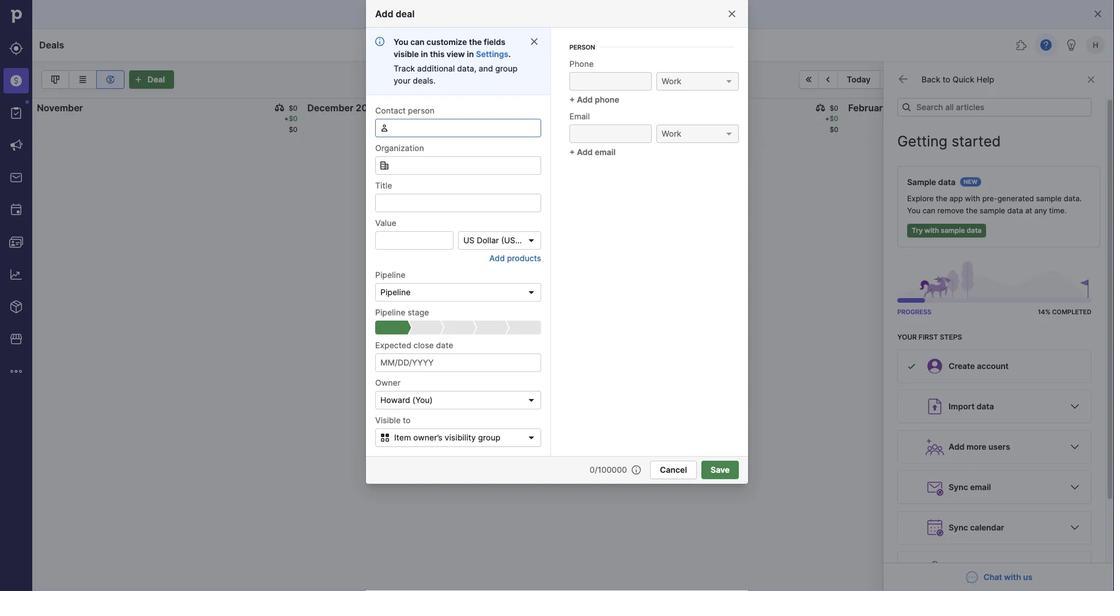 Task type: describe. For each thing, give the bounding box(es) containing it.
1 horizontal spatial email
[[971, 482, 991, 492]]

generated
[[998, 194, 1035, 203]]

sample
[[908, 177, 937, 187]]

deal button
[[129, 70, 174, 89]]

campaigns image
[[9, 138, 23, 152]]

visible
[[375, 415, 401, 425]]

owner
[[375, 378, 401, 387]]

january 2024
[[578, 102, 640, 113]]

sync email
[[949, 482, 991, 492]]

1 in from the left
[[421, 49, 428, 59]]

settings
[[476, 49, 509, 59]]

deal
[[148, 75, 165, 84]]

more image
[[9, 364, 23, 378]]

2023
[[356, 102, 380, 113]]

person
[[570, 44, 595, 51]]

november
[[37, 102, 83, 113]]

person
[[408, 106, 435, 115]]

any
[[1035, 206, 1048, 215]]

sync calendar
[[949, 523, 1005, 533]]

and
[[479, 63, 493, 73]]

getting
[[898, 133, 948, 150]]

try
[[912, 226, 923, 235]]

person button
[[560, 40, 735, 54]]

email
[[570, 111, 590, 121]]

pipeline button
[[375, 283, 541, 302]]

howard (you) button
[[375, 391, 541, 409]]

account
[[977, 361, 1009, 371]]

contacts
[[971, 563, 1005, 573]]

contact person
[[375, 106, 435, 115]]

time.
[[1050, 206, 1067, 215]]

data right import
[[977, 402, 994, 411]]

stage
[[408, 307, 429, 317]]

pipeline inside pipeline popup button
[[381, 287, 411, 297]]

date
[[436, 340, 454, 350]]

pipeline stage
[[375, 307, 429, 317]]

deals.
[[413, 76, 436, 85]]

list image
[[76, 73, 90, 86]]

insights image
[[9, 268, 23, 281]]

add for add deal
[[375, 8, 394, 19]]

add up email
[[577, 95, 593, 104]]

december
[[307, 102, 354, 113]]

save
[[711, 465, 730, 475]]

color positive image
[[908, 362, 917, 371]]

import data
[[949, 402, 994, 411]]

sales inbox image
[[9, 171, 23, 185]]

started
[[952, 133, 1001, 150]]

december 2023
[[307, 102, 380, 113]]

to for back
[[943, 75, 951, 84]]

completed
[[1053, 308, 1092, 316]]

sales assistant image
[[1065, 38, 1079, 52]]

your
[[898, 333, 917, 341]]

back
[[922, 75, 941, 84]]

visible
[[394, 49, 419, 59]]

group inside track additional data, and group your deals.
[[495, 63, 518, 73]]

expected close date
[[375, 340, 454, 350]]

h button
[[1085, 33, 1108, 57]]

add more users
[[949, 442, 1011, 452]]

products
[[507, 253, 541, 263]]

add down email
[[577, 147, 593, 157]]

h
[[1093, 40, 1099, 49]]

back to quick help
[[922, 75, 995, 84]]

save button
[[702, 461, 739, 479]]

new
[[964, 178, 978, 185]]

add for add more users
[[949, 442, 965, 452]]

0/100000
[[590, 465, 627, 475]]

2 horizontal spatial sample
[[1037, 194, 1062, 203]]

+ add email
[[570, 147, 616, 157]]

deals
[[39, 39, 64, 50]]

work field for email
[[657, 125, 739, 143]]

sync for sync email
[[949, 482, 969, 492]]

quick help image
[[1040, 38, 1053, 52]]

color primary image inside pipeline popup button
[[527, 288, 536, 297]]

group inside button
[[478, 433, 501, 443]]

explore
[[908, 194, 934, 203]]

+ add phone
[[570, 95, 620, 104]]

owner's
[[413, 433, 443, 443]]

track
[[394, 63, 415, 73]]

us
[[464, 236, 475, 245]]

data inside 'button'
[[967, 226, 982, 235]]

Pipeline field
[[375, 283, 541, 302]]

activities image
[[9, 203, 23, 217]]

fields
[[484, 37, 506, 47]]

work for + add phone
[[662, 76, 682, 86]]

help
[[977, 75, 995, 84]]

close
[[414, 340, 434, 350]]

+ $0 $0 for november
[[284, 114, 298, 134]]

visible to
[[375, 415, 411, 425]]

phone
[[595, 95, 620, 104]]

import
[[949, 402, 975, 411]]

this
[[430, 49, 445, 59]]

previous month image
[[821, 75, 835, 84]]

1 vertical spatial the
[[936, 194, 948, 203]]

customize
[[427, 37, 467, 47]]

add deal
[[375, 8, 415, 19]]

with for chat with us
[[1005, 572, 1022, 582]]

data.
[[1064, 194, 1082, 203]]

january
[[578, 102, 614, 113]]

data,
[[457, 63, 477, 73]]

0 horizontal spatial color secondary image
[[898, 73, 909, 85]]

color primary image inside the us dollar (usd) popup button
[[527, 236, 536, 245]]

create
[[949, 361, 975, 371]]

color info image
[[375, 37, 385, 46]]

sample inside 'button'
[[941, 226, 965, 235]]

us
[[1024, 572, 1033, 582]]



Task type: vqa. For each thing, say whether or not it's contained in the screenshot.
first Sync from the top of the page
yes



Task type: locate. For each thing, give the bounding box(es) containing it.
products image
[[9, 300, 23, 314]]

to right back on the top of page
[[943, 75, 951, 84]]

2 sync from the top
[[949, 523, 969, 533]]

+ $0 $0
[[284, 114, 298, 134], [825, 114, 839, 134]]

None text field
[[570, 72, 652, 91]]

1 horizontal spatial color secondary image
[[1085, 75, 1098, 84]]

sync up sync calendar
[[949, 482, 969, 492]]

you up "visible"
[[394, 37, 409, 47]]

1 vertical spatial group
[[478, 433, 501, 443]]

0 horizontal spatial to
[[403, 415, 411, 425]]

can inside you can customize the fields visible in this view in
[[411, 37, 425, 47]]

you
[[394, 37, 409, 47], [908, 206, 921, 215]]

howard (you)
[[381, 395, 433, 405]]

1 vertical spatial work field
[[657, 125, 739, 143]]

1 horizontal spatial sample
[[980, 206, 1006, 215]]

None text field
[[375, 119, 541, 137], [570, 125, 652, 143], [375, 156, 541, 175], [375, 194, 541, 212], [375, 231, 454, 250], [375, 119, 541, 137], [570, 125, 652, 143], [375, 156, 541, 175], [375, 194, 541, 212], [375, 231, 454, 250]]

in left this
[[421, 49, 428, 59]]

with left us on the bottom of page
[[1005, 572, 1022, 582]]

work
[[662, 76, 682, 86], [662, 129, 682, 139]]

Search all articles text field
[[898, 98, 1092, 116]]

your
[[394, 76, 411, 85]]

0 vertical spatial work
[[662, 76, 682, 86]]

2 vertical spatial sync
[[949, 563, 969, 573]]

to up item
[[403, 415, 411, 425]]

0 vertical spatial can
[[411, 37, 425, 47]]

0 horizontal spatial + $0 $0
[[284, 114, 298, 134]]

the inside you can customize the fields visible in this view in
[[469, 37, 482, 47]]

sync left calendar
[[949, 523, 969, 533]]

try with sample data
[[912, 226, 982, 235]]

menu item
[[0, 65, 32, 97]]

sync left "contacts"
[[949, 563, 969, 573]]

1 vertical spatial with
[[925, 226, 940, 235]]

quick add image
[[675, 38, 689, 52]]

in right view
[[467, 49, 474, 59]]

progress
[[898, 308, 932, 316]]

getting started
[[898, 133, 1001, 150]]

next month image
[[883, 75, 897, 84]]

you down the explore at top right
[[908, 206, 921, 215]]

with for try with sample data
[[925, 226, 940, 235]]

0 horizontal spatial in
[[421, 49, 428, 59]]

(usd)
[[501, 236, 524, 245]]

pre-
[[983, 194, 998, 203]]

color secondary image
[[898, 73, 909, 85], [1085, 75, 1098, 84]]

1 horizontal spatial the
[[936, 194, 948, 203]]

2 vertical spatial the
[[966, 206, 978, 215]]

sample down pre- at the right
[[980, 206, 1006, 215]]

1 horizontal spatial in
[[467, 49, 474, 59]]

2 + $0 $0 from the left
[[825, 114, 839, 134]]

1 work from the top
[[662, 76, 682, 86]]

email down "january 2024"
[[595, 147, 616, 157]]

jump back 4 months image
[[802, 75, 816, 84]]

cancel button
[[650, 461, 697, 479]]

menu
[[0, 0, 32, 591]]

value
[[375, 218, 397, 228]]

1 work field from the top
[[657, 72, 739, 91]]

the right remove at the right top
[[966, 206, 978, 215]]

with
[[965, 194, 981, 203], [925, 226, 940, 235], [1005, 572, 1022, 582]]

group
[[495, 63, 518, 73], [478, 433, 501, 443]]

color primary image
[[530, 37, 539, 46], [926, 75, 940, 84], [976, 75, 990, 84], [1075, 75, 1089, 84], [1089, 75, 1102, 84], [725, 77, 734, 86], [902, 103, 912, 112], [1087, 103, 1096, 112], [725, 129, 734, 138], [380, 161, 389, 170], [527, 288, 536, 297], [1068, 440, 1082, 454], [632, 465, 641, 475], [1068, 480, 1082, 494], [1068, 561, 1082, 575]]

data
[[939, 177, 956, 187], [1008, 206, 1024, 215], [967, 226, 982, 235], [977, 402, 994, 411]]

color secondary image down h button
[[1085, 75, 1098, 84]]

leads image
[[9, 42, 23, 55]]

additional
[[417, 63, 455, 73]]

title
[[375, 180, 392, 190]]

color primary inverted image
[[131, 75, 145, 84]]

1 + $0 $0 from the left
[[284, 114, 298, 134]]

contacts image
[[9, 235, 23, 249]]

$0
[[289, 104, 298, 112], [830, 104, 839, 112], [1101, 104, 1109, 112], [289, 114, 298, 123], [830, 114, 839, 123], [1101, 114, 1109, 123], [289, 125, 298, 134], [830, 125, 839, 134], [1101, 125, 1109, 134]]

february
[[849, 102, 889, 113]]

1 horizontal spatial + $0 $0
[[825, 114, 839, 134]]

1 vertical spatial email
[[971, 482, 991, 492]]

email down add more users
[[971, 482, 991, 492]]

Howard (You) field
[[375, 391, 541, 409]]

steps
[[940, 333, 962, 341]]

with right app at the right top
[[965, 194, 981, 203]]

color undefined image
[[9, 106, 23, 120]]

the left fields
[[469, 37, 482, 47]]

add down the us dollar (usd) popup button
[[489, 253, 505, 263]]

group right visibility
[[478, 433, 501, 443]]

to for visible
[[403, 415, 411, 425]]

sample up any
[[1037, 194, 1062, 203]]

2 in from the left
[[467, 49, 474, 59]]

forecast image
[[104, 73, 117, 86]]

0 vertical spatial the
[[469, 37, 482, 47]]

can
[[411, 37, 425, 47], [923, 206, 936, 215]]

settings link
[[476, 49, 509, 59]]

1 vertical spatial you
[[908, 206, 921, 215]]

deal
[[396, 8, 415, 19]]

work field for phone
[[657, 72, 739, 91]]

create account
[[949, 361, 1009, 371]]

pipeline image
[[48, 73, 62, 86]]

0 vertical spatial sample
[[1037, 194, 1062, 203]]

today button
[[838, 70, 881, 89]]

calendar
[[971, 523, 1005, 533]]

chat with us
[[984, 572, 1033, 582]]

view
[[447, 49, 465, 59]]

pipeline button
[[924, 70, 993, 89]]

can down the explore at top right
[[923, 206, 936, 215]]

Search Pipedrive field
[[454, 33, 661, 57]]

add left more
[[949, 442, 965, 452]]

jump forward 4 months image
[[902, 75, 916, 84]]

sync for sync contacts
[[949, 563, 969, 573]]

item owner's visibility group
[[394, 433, 501, 443]]

MM/DD/YYYY text field
[[375, 353, 541, 372]]

in
[[421, 49, 428, 59], [467, 49, 474, 59]]

contact
[[375, 106, 406, 115]]

0 horizontal spatial the
[[469, 37, 482, 47]]

home image
[[7, 7, 25, 25]]

1 horizontal spatial to
[[943, 75, 951, 84]]

more
[[967, 442, 987, 452]]

1 vertical spatial to
[[403, 415, 411, 425]]

sample down remove at the right top
[[941, 226, 965, 235]]

1 vertical spatial sample
[[980, 206, 1006, 215]]

sample data
[[908, 177, 956, 187]]

1 sync from the top
[[949, 482, 969, 492]]

try with sample data button
[[908, 224, 987, 238]]

the left app at the right top
[[936, 194, 948, 203]]

users
[[989, 442, 1011, 452]]

expected
[[375, 340, 412, 350]]

track additional data, and group your deals.
[[394, 63, 518, 85]]

you inside explore the app with pre-generated sample data. you can remove the sample data at any time.
[[908, 206, 921, 215]]

with inside 'button'
[[925, 226, 940, 235]]

1 horizontal spatial can
[[923, 206, 936, 215]]

2 work field from the top
[[657, 125, 739, 143]]

2 vertical spatial sample
[[941, 226, 965, 235]]

us dollar (usd)
[[464, 236, 524, 245]]

Work field
[[657, 72, 739, 91], [657, 125, 739, 143]]

item
[[394, 433, 411, 443]]

data inside explore the app with pre-generated sample data. you can remove the sample data at any time.
[[1008, 206, 1024, 215]]

1 vertical spatial work
[[662, 129, 682, 139]]

pipeline inside pipeline button
[[943, 75, 974, 84]]

deals image
[[9, 74, 23, 88]]

0 horizontal spatial can
[[411, 37, 425, 47]]

2 horizontal spatial the
[[966, 206, 978, 215]]

2 horizontal spatial with
[[1005, 572, 1022, 582]]

1 vertical spatial sync
[[949, 523, 969, 533]]

2 vertical spatial with
[[1005, 572, 1022, 582]]

can inside explore the app with pre-generated sample data. you can remove the sample data at any time.
[[923, 206, 936, 215]]

3 sync from the top
[[949, 563, 969, 573]]

US Dollar (USD) field
[[458, 231, 541, 250]]

add for add products
[[489, 253, 505, 263]]

data down generated
[[1008, 206, 1024, 215]]

quick
[[953, 75, 975, 84]]

0 horizontal spatial you
[[394, 37, 409, 47]]

1 horizontal spatial you
[[908, 206, 921, 215]]

add products
[[489, 253, 541, 263]]

+
[[570, 95, 575, 104], [284, 114, 289, 123], [825, 114, 830, 123], [570, 147, 575, 157]]

you inside you can customize the fields visible in this view in
[[394, 37, 409, 47]]

with right try
[[925, 226, 940, 235]]

$0 $0
[[1101, 114, 1109, 134]]

can up "visible"
[[411, 37, 425, 47]]

marketplace image
[[9, 332, 23, 346]]

with inside explore the app with pre-generated sample data. you can remove the sample data at any time.
[[965, 194, 981, 203]]

visibility
[[445, 433, 476, 443]]

None field
[[375, 119, 541, 137], [375, 156, 541, 175], [375, 119, 541, 137], [375, 156, 541, 175]]

color primary image inside howard (you) popup button
[[527, 396, 536, 405]]

color secondary image right next month image on the top right of the page
[[898, 73, 909, 85]]

2024
[[616, 102, 640, 113]]

0 vertical spatial email
[[595, 147, 616, 157]]

14%
[[1038, 308, 1051, 316]]

0 horizontal spatial with
[[925, 226, 940, 235]]

data up app at the right top
[[939, 177, 956, 187]]

app
[[950, 194, 963, 203]]

0 vertical spatial work field
[[657, 72, 739, 91]]

add left 'deal'
[[375, 8, 394, 19]]

0 vertical spatial group
[[495, 63, 518, 73]]

0 vertical spatial to
[[943, 75, 951, 84]]

sync for sync calendar
[[949, 523, 969, 533]]

0 vertical spatial sync
[[949, 482, 969, 492]]

1 vertical spatial can
[[923, 206, 936, 215]]

0 vertical spatial you
[[394, 37, 409, 47]]

you can customize the fields visible in this view in
[[394, 37, 506, 59]]

2 work from the top
[[662, 129, 682, 139]]

+ $0 $0 for january 2024
[[825, 114, 839, 134]]

work for + add email
[[662, 129, 682, 139]]

color primary image
[[728, 9, 737, 18], [1094, 9, 1103, 18], [275, 103, 284, 112], [546, 103, 555, 112], [816, 103, 825, 112], [380, 123, 389, 133], [527, 236, 536, 245], [527, 396, 536, 405], [1068, 400, 1082, 413], [378, 433, 392, 442], [525, 433, 539, 442], [1068, 521, 1082, 535]]

email
[[595, 147, 616, 157], [971, 482, 991, 492]]

to
[[943, 75, 951, 84], [403, 415, 411, 425]]

1 horizontal spatial with
[[965, 194, 981, 203]]

0 horizontal spatial email
[[595, 147, 616, 157]]

data down explore the app with pre-generated sample data. you can remove the sample data at any time.
[[967, 226, 982, 235]]

group down .
[[495, 63, 518, 73]]

phone
[[570, 59, 594, 69]]

organization
[[375, 143, 424, 153]]

chat
[[984, 572, 1003, 582]]

0 horizontal spatial sample
[[941, 226, 965, 235]]

0 vertical spatial with
[[965, 194, 981, 203]]

today
[[847, 75, 871, 84]]

cancel
[[660, 465, 687, 475]]



